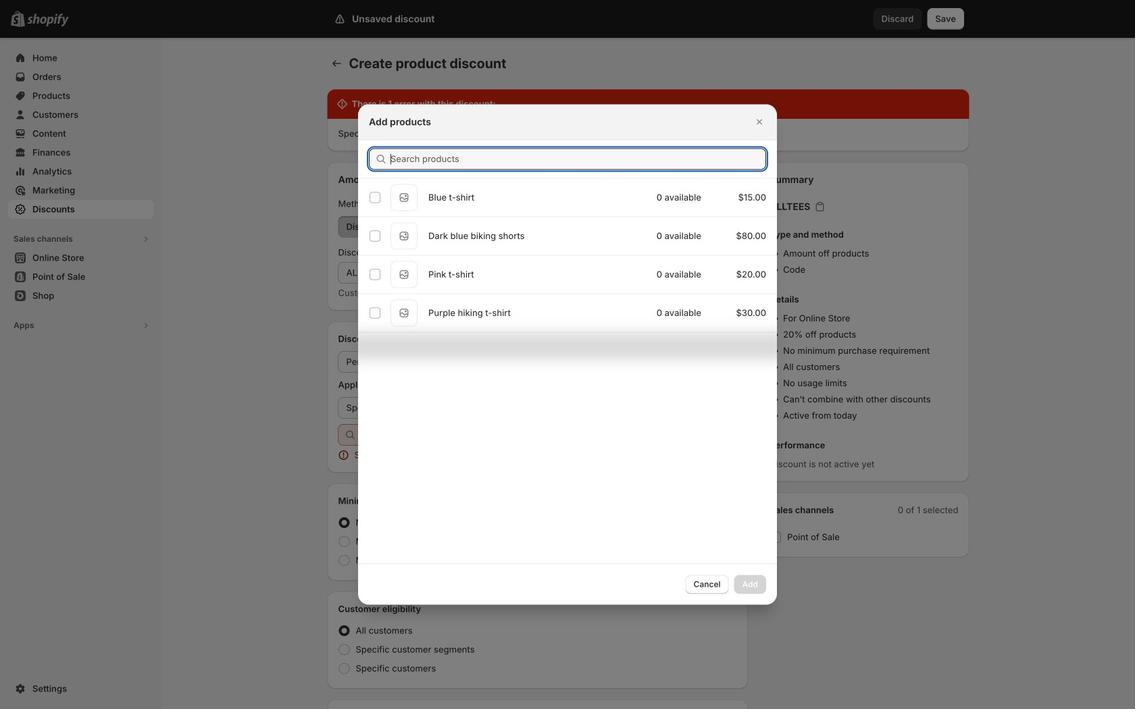 Task type: vqa. For each thing, say whether or not it's contained in the screenshot.
Search products TEXT FIELD
yes



Task type: locate. For each thing, give the bounding box(es) containing it.
Search products text field
[[391, 148, 767, 170]]

dialog
[[0, 104, 1136, 605]]



Task type: describe. For each thing, give the bounding box(es) containing it.
shopify image
[[27, 13, 69, 27]]



